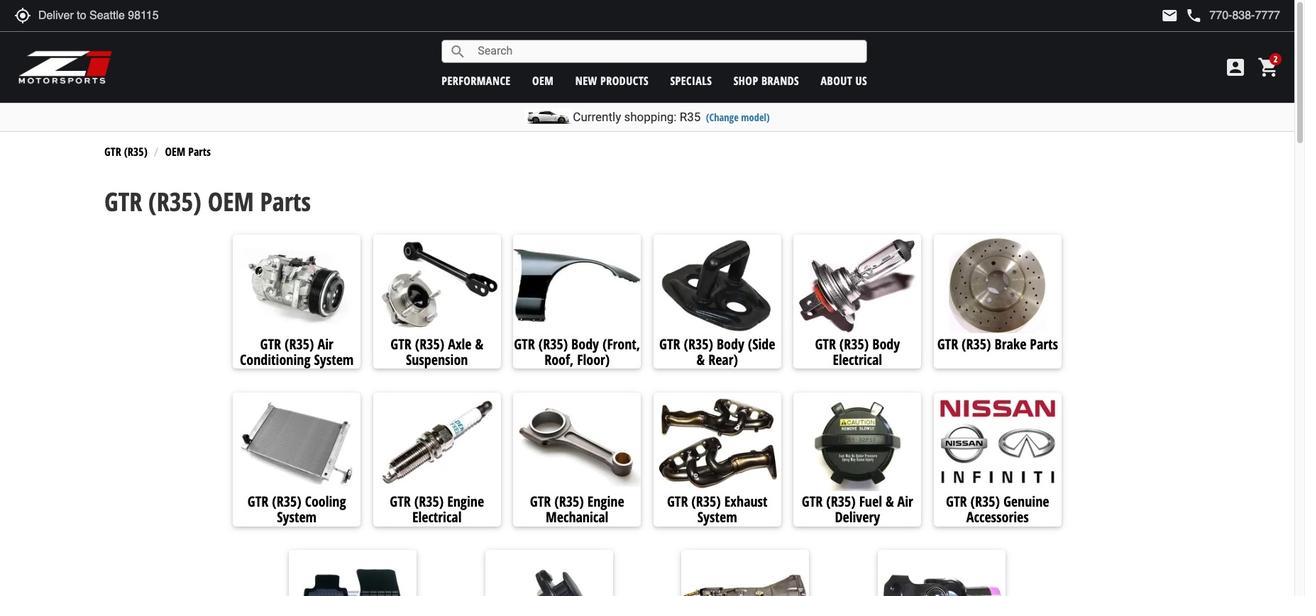 Task type: describe. For each thing, give the bounding box(es) containing it.
parts for gtr (r35) brake parts
[[1030, 335, 1058, 354]]

shopping_cart link
[[1254, 56, 1280, 79]]

gtr (r35) fuel & air delivery link
[[794, 493, 921, 527]]

gtr for gtr (r35) air conditioning system
[[260, 335, 281, 354]]

system for gtr (r35) exhaust system
[[698, 508, 737, 527]]

(r35) for gtr (r35) fuel & air delivery
[[826, 493, 856, 512]]

gtr (r35) link
[[104, 144, 148, 160]]

my_location
[[14, 7, 31, 24]]

system inside gtr (r35) air conditioning system
[[314, 350, 354, 369]]

parts for gtr (r35) oem parts
[[260, 185, 311, 219]]

gtr (r35) exhaust system link
[[654, 493, 781, 527]]

gtr (r35) brake parts
[[937, 335, 1058, 354]]

(r35) for gtr (r35)
[[124, 144, 148, 160]]

gtr (r35) engine mechanical link
[[513, 493, 641, 527]]

gtr for gtr (r35) fuel & air delivery
[[802, 493, 823, 512]]

gtr (r35) body (side & rear)
[[659, 335, 775, 369]]

gtr for gtr (r35) brake parts
[[937, 335, 958, 354]]

mail phone
[[1161, 7, 1203, 24]]

specials
[[670, 73, 712, 88]]

gtr (r35) cooling system
[[248, 493, 346, 527]]

gtr (r35) engine electrical link
[[373, 493, 501, 527]]

gtr (r35) engine electrical
[[390, 493, 484, 527]]

shopping:
[[624, 110, 677, 124]]

gtr (r35) body (front, roof, floor) link
[[513, 335, 641, 369]]

model)
[[741, 111, 770, 124]]

floor)
[[577, 350, 610, 369]]

gtr (r35)
[[104, 144, 148, 160]]

accessories
[[967, 508, 1029, 527]]

gtr (r35) genuine accessories link
[[934, 493, 1062, 527]]

& for gtr (r35) fuel & air delivery
[[886, 493, 894, 512]]

products
[[601, 73, 649, 88]]

oem parts link
[[165, 144, 211, 160]]

gtr (r35) air conditioning system link
[[233, 335, 361, 369]]

(change model) link
[[706, 111, 770, 124]]

body for floor)
[[571, 335, 599, 354]]

gtr for gtr (r35) genuine accessories
[[946, 493, 967, 512]]

shop brands
[[734, 73, 799, 88]]

phone
[[1186, 7, 1203, 24]]

(r35) for gtr (r35) body (side & rear)
[[684, 335, 713, 354]]

body inside gtr (r35) body electrical
[[873, 335, 900, 354]]

new
[[575, 73, 597, 88]]

body for rear)
[[717, 335, 744, 354]]

mail link
[[1161, 7, 1178, 24]]

(r35) for gtr (r35) engine electrical
[[414, 493, 444, 512]]

(r35) for gtr (r35) body (front, roof, floor)
[[538, 335, 568, 354]]

2 vertical spatial oem
[[208, 185, 254, 219]]

suspension
[[406, 350, 468, 369]]

(r35) for gtr (r35) genuine accessories
[[971, 493, 1000, 512]]

gtr for gtr (r35) body electrical
[[815, 335, 836, 354]]

oem parts
[[165, 144, 211, 160]]

new products link
[[575, 73, 649, 88]]

(change
[[706, 111, 739, 124]]

specials link
[[670, 73, 712, 88]]

z1 motorsports logo image
[[18, 50, 113, 85]]

brands
[[762, 73, 799, 88]]

gtr (r35) cooling system link
[[233, 493, 361, 527]]

gtr for gtr (r35)
[[104, 144, 121, 160]]

gtr for gtr (r35) body (front, roof, floor)
[[514, 335, 535, 354]]

mail
[[1161, 7, 1178, 24]]

phone link
[[1186, 7, 1280, 24]]

& for gtr (r35) axle & suspension
[[475, 335, 483, 354]]

oem for oem parts
[[165, 144, 185, 160]]



Task type: vqa. For each thing, say whether or not it's contained in the screenshot.
THE NEW
yes



Task type: locate. For each thing, give the bounding box(es) containing it.
gtr inside gtr (r35) engine electrical
[[390, 493, 411, 512]]

& right axle in the bottom of the page
[[475, 335, 483, 354]]

gtr
[[104, 144, 121, 160], [104, 185, 142, 219], [260, 335, 281, 354], [391, 335, 412, 354], [514, 335, 535, 354], [659, 335, 680, 354], [815, 335, 836, 354], [937, 335, 958, 354], [248, 493, 269, 512], [390, 493, 411, 512], [530, 493, 551, 512], [667, 493, 688, 512], [802, 493, 823, 512], [946, 493, 967, 512]]

0 horizontal spatial electrical
[[412, 508, 462, 527]]

(r35) inside gtr (r35) exhaust system
[[692, 493, 721, 512]]

oem link
[[532, 73, 554, 88]]

(r35) for gtr (r35) body electrical
[[840, 335, 869, 354]]

brake
[[995, 335, 1027, 354]]

body inside gtr (r35) body (front, roof, floor)
[[571, 335, 599, 354]]

1 horizontal spatial electrical
[[833, 350, 882, 369]]

gtr (r35) body (front, roof, floor)
[[514, 335, 640, 369]]

2 horizontal spatial oem
[[532, 73, 554, 88]]

gtr (r35) body (side & rear) link
[[654, 335, 781, 369]]

1 horizontal spatial air
[[898, 493, 913, 512]]

air
[[318, 335, 333, 354], [898, 493, 913, 512]]

electrical inside gtr (r35) body electrical
[[833, 350, 882, 369]]

gtr (r35) body electrical link
[[794, 335, 921, 369]]

(r35) inside gtr (r35) body electrical
[[840, 335, 869, 354]]

2 horizontal spatial parts
[[1030, 335, 1058, 354]]

air inside gtr (r35) fuel & air delivery
[[898, 493, 913, 512]]

about us
[[821, 73, 867, 88]]

electrical for body
[[833, 350, 882, 369]]

gtr inside gtr (r35) fuel & air delivery
[[802, 493, 823, 512]]

engine for electrical
[[447, 493, 484, 512]]

gtr for gtr (r35) axle & suspension
[[391, 335, 412, 354]]

(r35) inside gtr (r35) axle & suspension
[[415, 335, 445, 354]]

oem for oem link on the left of the page
[[532, 73, 554, 88]]

gtr inside gtr (r35) axle & suspension
[[391, 335, 412, 354]]

about us link
[[821, 73, 867, 88]]

(r35) inside gtr (r35) engine electrical
[[414, 493, 444, 512]]

gtr for gtr (r35) cooling system
[[248, 493, 269, 512]]

system inside gtr (r35) exhaust system
[[698, 508, 737, 527]]

0 horizontal spatial oem
[[165, 144, 185, 160]]

about
[[821, 73, 853, 88]]

search
[[449, 43, 466, 60]]

engine inside gtr (r35) engine mechanical
[[587, 493, 624, 512]]

0 horizontal spatial engine
[[447, 493, 484, 512]]

gtr (r35) axle & suspension link
[[373, 335, 501, 369]]

(r35) inside 'gtr (r35) genuine accessories'
[[971, 493, 1000, 512]]

& inside gtr (r35) fuel & air delivery
[[886, 493, 894, 512]]

1 horizontal spatial oem
[[208, 185, 254, 219]]

(r35) for gtr (r35) oem parts
[[148, 185, 201, 219]]

engine inside gtr (r35) engine electrical
[[447, 493, 484, 512]]

air right the conditioning
[[318, 335, 333, 354]]

0 vertical spatial air
[[318, 335, 333, 354]]

1 horizontal spatial &
[[697, 350, 705, 369]]

electrical for engine
[[412, 508, 462, 527]]

2 vertical spatial parts
[[1030, 335, 1058, 354]]

2 horizontal spatial body
[[873, 335, 900, 354]]

1 vertical spatial air
[[898, 493, 913, 512]]

0 vertical spatial electrical
[[833, 350, 882, 369]]

(r35) inside gtr (r35) cooling system
[[272, 493, 301, 512]]

electrical
[[833, 350, 882, 369], [412, 508, 462, 527]]

(r35) for gtr (r35) exhaust system
[[692, 493, 721, 512]]

gtr (r35) engine mechanical
[[530, 493, 624, 527]]

performance link
[[442, 73, 511, 88]]

(r35) inside gtr (r35) engine mechanical
[[554, 493, 584, 512]]

electrical inside gtr (r35) engine electrical
[[412, 508, 462, 527]]

gtr inside gtr (r35) exhaust system
[[667, 493, 688, 512]]

fuel
[[859, 493, 882, 512]]

us
[[856, 73, 867, 88]]

gtr inside 'gtr (r35) genuine accessories'
[[946, 493, 967, 512]]

oem right gtr (r35) link
[[165, 144, 185, 160]]

2 engine from the left
[[587, 493, 624, 512]]

gtr (r35) oem parts
[[104, 185, 311, 219]]

0 vertical spatial parts
[[188, 144, 211, 160]]

2 horizontal spatial &
[[886, 493, 894, 512]]

1 horizontal spatial engine
[[587, 493, 624, 512]]

rear)
[[708, 350, 738, 369]]

gtr (r35) body electrical
[[815, 335, 900, 369]]

(side
[[748, 335, 775, 354]]

0 horizontal spatial body
[[571, 335, 599, 354]]

0 horizontal spatial &
[[475, 335, 483, 354]]

oem
[[532, 73, 554, 88], [165, 144, 185, 160], [208, 185, 254, 219]]

2 body from the left
[[717, 335, 744, 354]]

0 horizontal spatial parts
[[188, 144, 211, 160]]

gtr inside "gtr (r35) body (side & rear)"
[[659, 335, 680, 354]]

& right fuel
[[886, 493, 894, 512]]

(r35)
[[124, 144, 148, 160], [148, 185, 201, 219], [285, 335, 314, 354], [415, 335, 445, 354], [538, 335, 568, 354], [684, 335, 713, 354], [840, 335, 869, 354], [962, 335, 991, 354], [272, 493, 301, 512], [414, 493, 444, 512], [554, 493, 584, 512], [692, 493, 721, 512], [826, 493, 856, 512], [971, 493, 1000, 512]]

gtr (r35) air conditioning system
[[240, 335, 354, 369]]

engine
[[447, 493, 484, 512], [587, 493, 624, 512]]

gtr for gtr (r35) engine mechanical
[[530, 493, 551, 512]]

gtr (r35) fuel & air delivery
[[802, 493, 913, 527]]

shopping_cart
[[1258, 56, 1280, 79]]

(r35) inside gtr (r35) air conditioning system
[[285, 335, 314, 354]]

gtr (r35) brake parts link
[[934, 335, 1062, 356]]

system for gtr (r35) cooling system
[[277, 508, 317, 527]]

&
[[475, 335, 483, 354], [697, 350, 705, 369], [886, 493, 894, 512]]

axle
[[448, 335, 472, 354]]

oem down "oem parts" link in the top left of the page
[[208, 185, 254, 219]]

& inside gtr (r35) axle & suspension
[[475, 335, 483, 354]]

genuine
[[1004, 493, 1049, 512]]

gtr inside gtr (r35) cooling system
[[248, 493, 269, 512]]

exhaust
[[725, 493, 768, 512]]

& left rear)
[[697, 350, 705, 369]]

(r35) for gtr (r35) brake parts
[[962, 335, 991, 354]]

currently
[[573, 110, 621, 124]]

mechanical
[[546, 508, 609, 527]]

roof,
[[545, 350, 574, 369]]

(r35) for gtr (r35) air conditioning system
[[285, 335, 314, 354]]

account_box link
[[1221, 56, 1251, 79]]

(r35) for gtr (r35) engine mechanical
[[554, 493, 584, 512]]

shop brands link
[[734, 73, 799, 88]]

system inside gtr (r35) cooling system
[[277, 508, 317, 527]]

(r35) for gtr (r35) axle & suspension
[[415, 335, 445, 354]]

3 body from the left
[[873, 335, 900, 354]]

cooling
[[305, 493, 346, 512]]

delivery
[[835, 508, 880, 527]]

gtr for gtr (r35) oem parts
[[104, 185, 142, 219]]

air right fuel
[[898, 493, 913, 512]]

(r35) inside gtr (r35) fuel & air delivery
[[826, 493, 856, 512]]

0 vertical spatial oem
[[532, 73, 554, 88]]

0 horizontal spatial air
[[318, 335, 333, 354]]

new products
[[575, 73, 649, 88]]

1 vertical spatial parts
[[260, 185, 311, 219]]

gtr for gtr (r35) exhaust system
[[667, 493, 688, 512]]

(r35) inside "gtr (r35) body (side & rear)"
[[684, 335, 713, 354]]

gtr inside gtr (r35) engine mechanical
[[530, 493, 551, 512]]

account_box
[[1224, 56, 1247, 79]]

gtr (r35) exhaust system
[[667, 493, 768, 527]]

system
[[314, 350, 354, 369], [277, 508, 317, 527], [698, 508, 737, 527]]

Search search field
[[466, 41, 867, 62]]

gtr for gtr (r35) engine electrical
[[390, 493, 411, 512]]

(r35) for gtr (r35) cooling system
[[272, 493, 301, 512]]

gtr (r35) genuine accessories
[[946, 493, 1049, 527]]

(front,
[[603, 335, 640, 354]]

1 body from the left
[[571, 335, 599, 354]]

1 vertical spatial oem
[[165, 144, 185, 160]]

gtr inside gtr (r35) body electrical
[[815, 335, 836, 354]]

oem left new
[[532, 73, 554, 88]]

1 vertical spatial electrical
[[412, 508, 462, 527]]

performance
[[442, 73, 511, 88]]

1 engine from the left
[[447, 493, 484, 512]]

air inside gtr (r35) air conditioning system
[[318, 335, 333, 354]]

1 horizontal spatial body
[[717, 335, 744, 354]]

gtr (r35) axle & suspension
[[391, 335, 483, 369]]

& inside "gtr (r35) body (side & rear)"
[[697, 350, 705, 369]]

currently shopping: r35 (change model)
[[573, 110, 770, 124]]

gtr inside gtr (r35) air conditioning system
[[260, 335, 281, 354]]

conditioning
[[240, 350, 311, 369]]

gtr for gtr (r35) body (side & rear)
[[659, 335, 680, 354]]

shop
[[734, 73, 758, 88]]

gtr inside gtr (r35) body (front, roof, floor)
[[514, 335, 535, 354]]

(r35) inside gtr (r35) body (front, roof, floor)
[[538, 335, 568, 354]]

body
[[571, 335, 599, 354], [717, 335, 744, 354], [873, 335, 900, 354]]

r35
[[680, 110, 701, 124]]

body inside "gtr (r35) body (side & rear)"
[[717, 335, 744, 354]]

engine for mechanical
[[587, 493, 624, 512]]

1 horizontal spatial parts
[[260, 185, 311, 219]]

parts
[[188, 144, 211, 160], [260, 185, 311, 219], [1030, 335, 1058, 354]]



